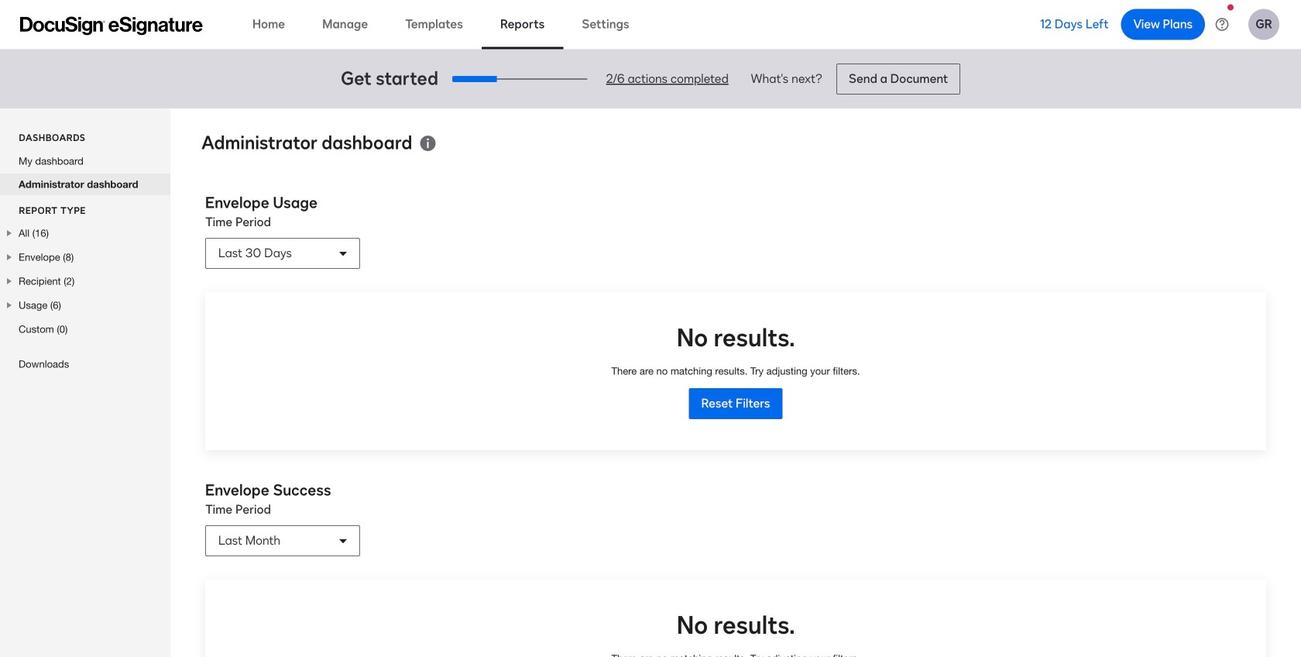 Task type: locate. For each thing, give the bounding box(es) containing it.
docusign esignature image
[[20, 17, 203, 35]]



Task type: vqa. For each thing, say whether or not it's contained in the screenshot.
DOCUSIGN ESIGNATURE image on the top left of the page
yes



